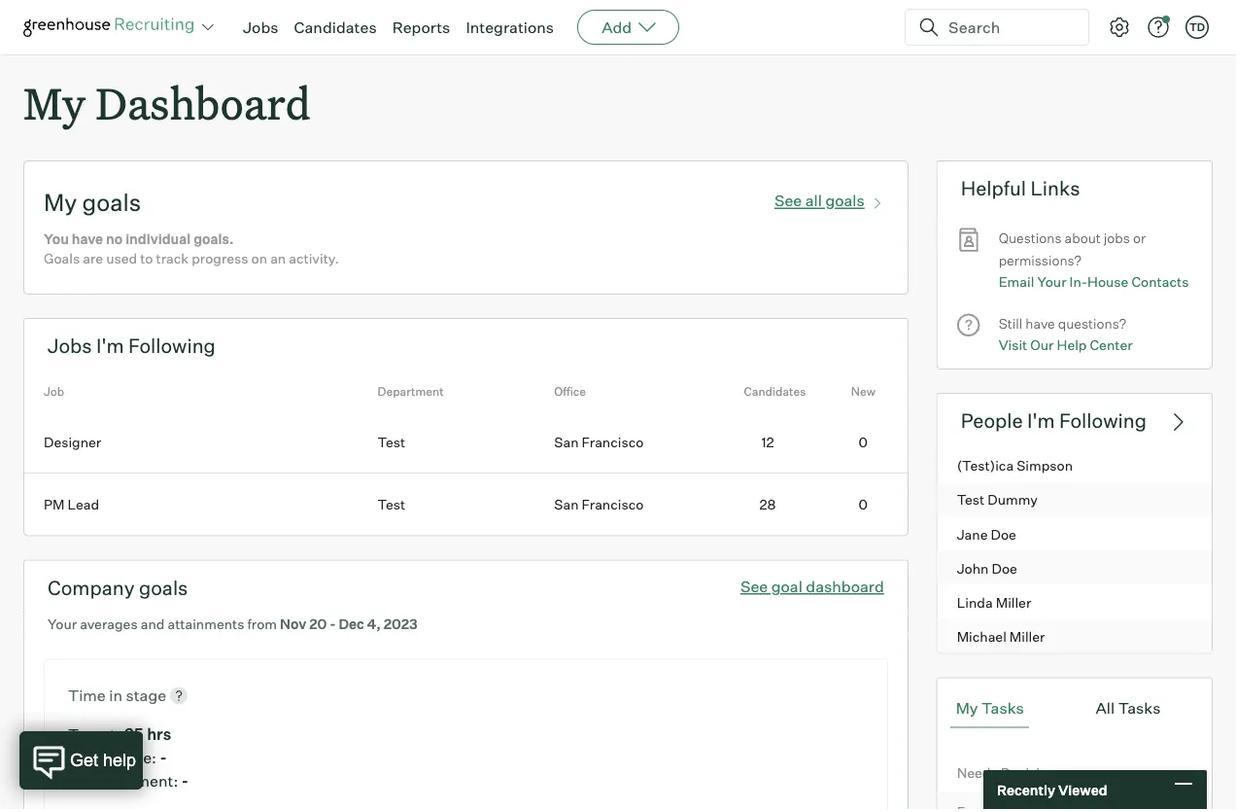 Task type: describe. For each thing, give the bounding box(es) containing it.
people i'm following link
[[937, 393, 1214, 447]]

0 for 28
[[859, 496, 868, 513]]

helpful links
[[961, 176, 1081, 201]]

linda miller link
[[938, 585, 1213, 619]]

jobs for the jobs 'link'
[[243, 18, 279, 37]]

about
[[1065, 230, 1101, 247]]

on
[[251, 250, 268, 267]]

hrs
[[147, 724, 172, 744]]

francisco for 28
[[582, 496, 644, 513]]

all tasks
[[1096, 698, 1162, 717]]

12 link
[[731, 411, 820, 473]]

pm lead link
[[24, 473, 378, 535]]

reports
[[392, 18, 451, 37]]

tab list containing my tasks
[[952, 688, 1199, 728]]

integrations
[[466, 18, 554, 37]]

decision
[[1001, 764, 1057, 781]]

dummy
[[988, 491, 1038, 508]]

job
[[44, 384, 64, 399]]

average:
[[94, 747, 157, 767]]

jobs i'm following
[[48, 334, 216, 358]]

dashboard
[[806, 577, 885, 596]]

attainments
[[168, 615, 245, 632]]

td button
[[1182, 12, 1214, 43]]

house
[[1088, 273, 1129, 290]]

our
[[1031, 336, 1055, 353]]

my for my dashboard
[[23, 74, 86, 131]]

needs
[[957, 764, 998, 781]]

goal
[[772, 577, 803, 596]]

activity.
[[289, 250, 339, 267]]

your inside "questions about jobs or permissions? email your in-house contacts"
[[1038, 273, 1067, 290]]

averages
[[80, 615, 138, 632]]

email your in-house contacts link
[[999, 271, 1190, 293]]

people i'm following
[[961, 409, 1147, 433]]

switch applications image
[[200, 18, 216, 37]]

jobs
[[1104, 230, 1131, 247]]

help
[[1058, 336, 1088, 353]]

following for people i'm following
[[1060, 409, 1147, 433]]

miller for michael miller
[[1010, 628, 1046, 645]]

0 link for 12
[[820, 411, 908, 473]]

test for 12
[[378, 433, 406, 450]]

links
[[1031, 176, 1081, 201]]

or
[[1134, 230, 1147, 247]]

helpful
[[961, 176, 1027, 201]]

reports link
[[392, 18, 451, 37]]

department
[[378, 384, 444, 399]]

san francisco for 28
[[555, 496, 644, 513]]

recently
[[998, 781, 1056, 798]]

i'm for people
[[1028, 409, 1056, 433]]

20
[[309, 615, 327, 632]]

designer link
[[24, 411, 378, 473]]

add button
[[578, 10, 680, 45]]

tasks for my tasks
[[982, 698, 1025, 717]]

Top navigation search text field
[[941, 8, 1077, 47]]

doe for john doe
[[992, 560, 1018, 577]]

1 vertical spatial candidates
[[744, 384, 806, 399]]

configure image
[[1109, 16, 1132, 39]]

john doe link
[[938, 550, 1213, 585]]

san for 12
[[555, 433, 579, 450]]

progress
[[192, 250, 249, 267]]

switch applications element
[[196, 16, 220, 39]]

designer
[[44, 433, 101, 450]]

used
[[106, 250, 137, 267]]

dashboard
[[96, 74, 311, 131]]

(test)ica simpson
[[957, 457, 1074, 474]]

my goals
[[44, 188, 141, 217]]

td
[[1190, 20, 1206, 34]]

integrations link
[[466, 18, 554, 37]]

email
[[999, 273, 1035, 290]]

my tasks button
[[952, 688, 1030, 728]]

all tasks button
[[1091, 688, 1166, 728]]

questions
[[999, 230, 1062, 247]]

see all goals
[[775, 191, 865, 211]]

my for my tasks
[[956, 698, 979, 717]]

2023
[[384, 615, 418, 632]]

still
[[999, 314, 1023, 331]]

contacts
[[1132, 273, 1190, 290]]

see for company goals
[[741, 577, 768, 596]]

linda
[[957, 594, 993, 611]]

12
[[762, 433, 775, 450]]

your averages and attainments from nov 20 - dec 4, 2023
[[48, 615, 418, 632]]

from
[[247, 615, 277, 632]]

see goal dashboard link
[[741, 577, 885, 596]]

td button
[[1186, 16, 1210, 39]]

san for 28
[[555, 496, 579, 513]]

see all goals link
[[775, 187, 889, 211]]

28
[[760, 496, 776, 513]]

recently viewed
[[998, 781, 1108, 798]]

questions about jobs or permissions? email your in-house contacts
[[999, 230, 1190, 290]]



Task type: locate. For each thing, give the bounding box(es) containing it.
goals up no
[[82, 188, 141, 217]]

tasks inside all tasks button
[[1119, 698, 1162, 717]]

jobs link
[[243, 18, 279, 37]]

goals inside see all goals link
[[826, 191, 865, 211]]

2 0 from the top
[[859, 496, 868, 513]]

0 horizontal spatial i'm
[[96, 334, 124, 358]]

0 vertical spatial san
[[555, 433, 579, 450]]

following down track
[[128, 334, 216, 358]]

permissions?
[[999, 251, 1082, 268]]

0 vertical spatial i'm
[[96, 334, 124, 358]]

my inside button
[[956, 698, 979, 717]]

following for jobs i'm following
[[128, 334, 216, 358]]

0 link
[[820, 411, 908, 473], [820, 473, 908, 535]]

0 vertical spatial miller
[[996, 594, 1032, 611]]

1 vertical spatial i'm
[[1028, 409, 1056, 433]]

nov
[[280, 615, 307, 632]]

in-
[[1070, 273, 1088, 290]]

0 vertical spatial doe
[[991, 525, 1017, 542]]

michael miller
[[957, 628, 1046, 645]]

have for help
[[1026, 314, 1056, 331]]

pm lead
[[44, 496, 99, 513]]

tasks right all
[[1119, 698, 1162, 717]]

jane doe link
[[938, 516, 1213, 550]]

test for 28
[[378, 496, 406, 513]]

1 vertical spatial have
[[1026, 314, 1056, 331]]

i'm down used
[[96, 334, 124, 358]]

1 horizontal spatial jobs
[[243, 18, 279, 37]]

francisco
[[582, 433, 644, 450], [582, 496, 644, 513]]

1 san francisco from the top
[[555, 433, 644, 450]]

tasks for all tasks
[[1119, 698, 1162, 717]]

doe right 'jane' in the bottom right of the page
[[991, 525, 1017, 542]]

doe
[[991, 525, 1017, 542], [992, 560, 1018, 577]]

1 horizontal spatial candidates
[[744, 384, 806, 399]]

test dummy
[[957, 491, 1038, 508]]

tasks up "needs decision"
[[982, 698, 1025, 717]]

65
[[124, 724, 144, 744]]

jobs for jobs i'm following
[[48, 334, 92, 358]]

1 vertical spatial jobs
[[48, 334, 92, 358]]

john
[[957, 560, 989, 577]]

0 vertical spatial following
[[128, 334, 216, 358]]

people
[[961, 409, 1024, 433]]

miller right michael
[[1010, 628, 1046, 645]]

0 for 12
[[859, 433, 868, 450]]

san
[[555, 433, 579, 450], [555, 496, 579, 513]]

time
[[68, 685, 106, 705]]

1 vertical spatial your
[[48, 615, 77, 632]]

an
[[270, 250, 286, 267]]

0 link up dashboard
[[820, 473, 908, 535]]

jobs up job
[[48, 334, 92, 358]]

your down the company
[[48, 615, 77, 632]]

company
[[48, 575, 135, 600]]

company goals
[[48, 575, 188, 600]]

(test)ica
[[957, 457, 1014, 474]]

have for goals
[[72, 231, 103, 248]]

0 vertical spatial jobs
[[243, 18, 279, 37]]

1 horizontal spatial have
[[1026, 314, 1056, 331]]

1 0 link from the top
[[820, 411, 908, 473]]

0 vertical spatial 0
[[859, 433, 868, 450]]

miller
[[996, 594, 1032, 611], [1010, 628, 1046, 645]]

doe for jane doe
[[991, 525, 1017, 542]]

1 francisco from the top
[[582, 433, 644, 450]]

0 vertical spatial san francisco
[[555, 433, 644, 450]]

san francisco
[[555, 433, 644, 450], [555, 496, 644, 513]]

0 horizontal spatial see
[[741, 577, 768, 596]]

1 vertical spatial doe
[[992, 560, 1018, 577]]

i'm up simpson
[[1028, 409, 1056, 433]]

center
[[1091, 336, 1133, 353]]

following inside people i'm following link
[[1060, 409, 1147, 433]]

2 tasks from the left
[[1119, 698, 1162, 717]]

1 vertical spatial 0
[[859, 496, 868, 513]]

0 vertical spatial see
[[775, 191, 802, 211]]

0 vertical spatial your
[[1038, 273, 1067, 290]]

are
[[83, 250, 103, 267]]

to
[[140, 250, 153, 267]]

goals right all
[[826, 191, 865, 211]]

goals up and
[[139, 575, 188, 600]]

jobs right switch applications element
[[243, 18, 279, 37]]

your down 'permissions?'
[[1038, 273, 1067, 290]]

-
[[330, 615, 336, 632], [160, 747, 167, 767], [1178, 762, 1185, 782], [182, 771, 189, 790]]

2 san from the top
[[555, 496, 579, 513]]

0 vertical spatial francisco
[[582, 433, 644, 450]]

2 0 link from the top
[[820, 473, 908, 535]]

see left goal
[[741, 577, 768, 596]]

2 san francisco from the top
[[555, 496, 644, 513]]

all
[[806, 191, 823, 211]]

jobs
[[243, 18, 279, 37], [48, 334, 92, 358]]

tab list
[[952, 688, 1199, 728]]

doe right john on the bottom right
[[992, 560, 1018, 577]]

my
[[23, 74, 86, 131], [44, 188, 77, 217], [956, 698, 979, 717], [68, 747, 90, 767], [68, 771, 90, 790]]

my tasks
[[956, 698, 1025, 717]]

add
[[602, 18, 632, 37]]

goals for my goals
[[82, 188, 141, 217]]

following up (test)ica simpson link
[[1060, 409, 1147, 433]]

new
[[852, 384, 876, 399]]

goals for company goals
[[139, 575, 188, 600]]

attainment:
[[94, 771, 178, 790]]

stage
[[126, 685, 166, 705]]

my dashboard
[[23, 74, 311, 131]]

1 vertical spatial francisco
[[582, 496, 644, 513]]

have inside you have no individual goals. goals are used to track progress on an activity.
[[72, 231, 103, 248]]

i'm
[[96, 334, 124, 358], [1028, 409, 1056, 433]]

i'm for jobs
[[96, 334, 124, 358]]

candidates right the jobs 'link'
[[294, 18, 377, 37]]

miller for linda miller
[[996, 594, 1032, 611]]

michael
[[957, 628, 1007, 645]]

0 horizontal spatial jobs
[[48, 334, 92, 358]]

have inside still have questions? visit our help center
[[1026, 314, 1056, 331]]

my for my goals
[[44, 188, 77, 217]]

needs decision
[[957, 764, 1057, 781]]

test dummy link
[[938, 482, 1213, 516]]

target: 65 hrs my average: - my attainment: -
[[68, 724, 189, 790]]

1 tasks from the left
[[982, 698, 1025, 717]]

in
[[109, 685, 122, 705]]

visit
[[999, 336, 1028, 353]]

have up our
[[1026, 314, 1056, 331]]

0 up dashboard
[[859, 496, 868, 513]]

1 san from the top
[[555, 433, 579, 450]]

miller up the michael miller
[[996, 594, 1032, 611]]

john doe
[[957, 560, 1018, 577]]

1 horizontal spatial i'm
[[1028, 409, 1056, 433]]

goals.
[[194, 231, 234, 248]]

0 link down the new
[[820, 411, 908, 473]]

goals
[[44, 250, 80, 267]]

time in
[[68, 685, 126, 705]]

your
[[1038, 273, 1067, 290], [48, 615, 77, 632]]

0 horizontal spatial candidates
[[294, 18, 377, 37]]

questions?
[[1059, 314, 1127, 331]]

0 vertical spatial have
[[72, 231, 103, 248]]

candidates up 12 link
[[744, 384, 806, 399]]

pm
[[44, 496, 65, 513]]

0 horizontal spatial have
[[72, 231, 103, 248]]

tasks inside 'my tasks' button
[[982, 698, 1025, 717]]

1 horizontal spatial tasks
[[1119, 698, 1162, 717]]

0 horizontal spatial your
[[48, 615, 77, 632]]

0 vertical spatial candidates
[[294, 18, 377, 37]]

1 vertical spatial see
[[741, 577, 768, 596]]

0 horizontal spatial following
[[128, 334, 216, 358]]

have up are
[[72, 231, 103, 248]]

0 horizontal spatial tasks
[[982, 698, 1025, 717]]

see
[[775, 191, 802, 211], [741, 577, 768, 596]]

1 horizontal spatial your
[[1038, 273, 1067, 290]]

francisco for 12
[[582, 433, 644, 450]]

test
[[378, 433, 406, 450], [957, 491, 985, 508], [378, 496, 406, 513]]

0 down the new
[[859, 433, 868, 450]]

1 vertical spatial miller
[[1010, 628, 1046, 645]]

michael miller link
[[938, 619, 1213, 653]]

1 0 from the top
[[859, 433, 868, 450]]

28 link
[[731, 473, 820, 535]]

candidates link
[[294, 18, 377, 37]]

san francisco for 12
[[555, 433, 644, 450]]

viewed
[[1059, 781, 1108, 798]]

see for my goals
[[775, 191, 802, 211]]

jane doe
[[957, 525, 1017, 542]]

1 vertical spatial san francisco
[[555, 496, 644, 513]]

0 link for 28
[[820, 473, 908, 535]]

see left all
[[775, 191, 802, 211]]

office
[[555, 384, 586, 399]]

1 horizontal spatial following
[[1060, 409, 1147, 433]]

(test)ica simpson link
[[938, 447, 1213, 482]]

lead
[[68, 496, 99, 513]]

dec
[[339, 615, 365, 632]]

1 horizontal spatial see
[[775, 191, 802, 211]]

still have questions? visit our help center
[[999, 314, 1133, 353]]

1 vertical spatial following
[[1060, 409, 1147, 433]]

linda miller
[[957, 594, 1032, 611]]

2 francisco from the top
[[582, 496, 644, 513]]

visit our help center link
[[999, 334, 1133, 356]]

1 vertical spatial san
[[555, 496, 579, 513]]



Task type: vqa. For each thing, say whether or not it's contained in the screenshot.
the 'janet wong'
no



